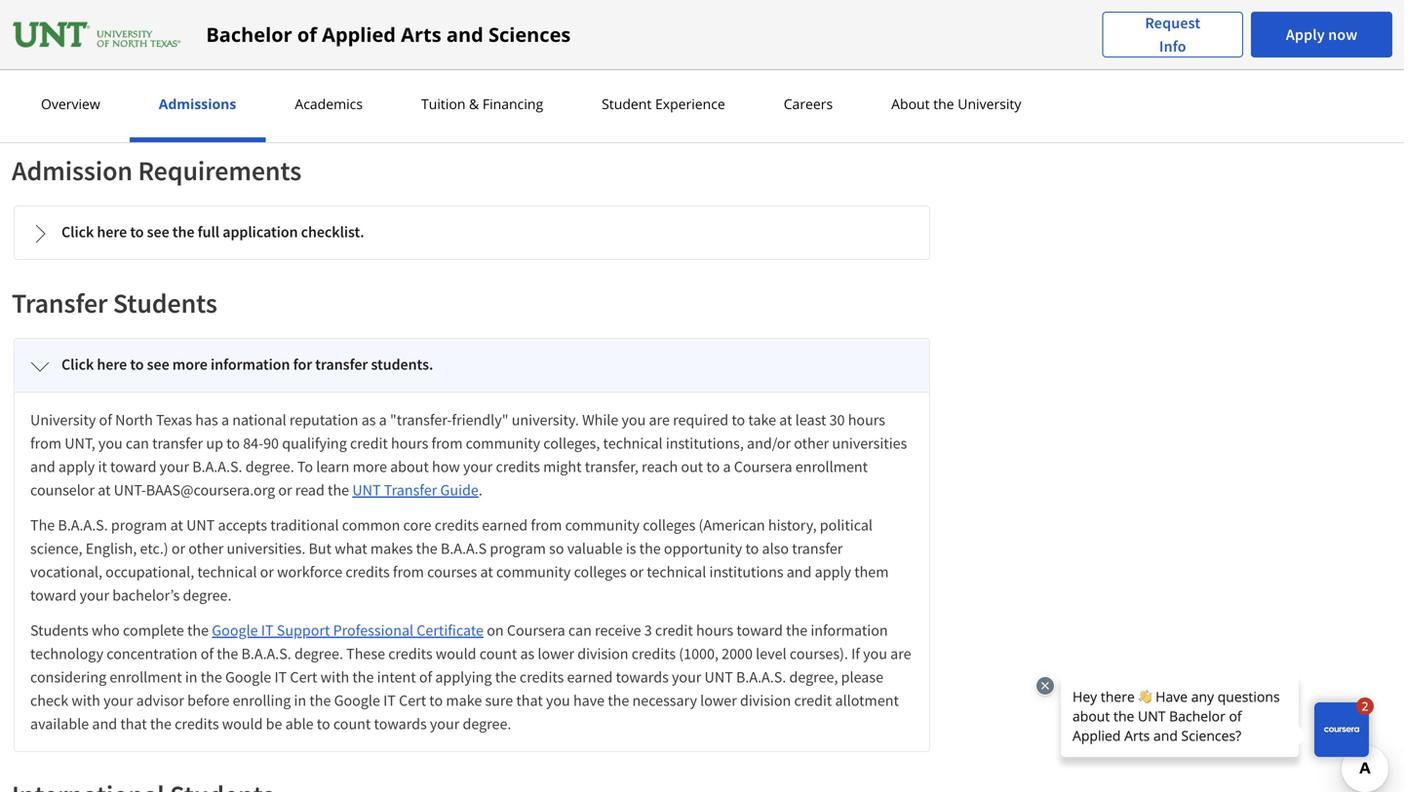 Task type: locate. For each thing, give the bounding box(es) containing it.
about inside by following these steps, unt's admission office will automatically consider all of the credits on your transcripts, including all the technical and occupationally-specific credits that other degree programs often do not accept. this is important because the number of accepted credits impacts your classification, your overall gpa, and your ability to qualify for transfer scholarships. additional information about other requirements, fees, and important deadlines is available at
[[774, 46, 811, 65]]

click inside dropdown button
[[61, 355, 94, 374]]

apply
[[1286, 25, 1325, 44]]

0 vertical spatial toward
[[110, 457, 156, 477]]

1 horizontal spatial division
[[740, 691, 791, 711]]

0 horizontal spatial cert
[[290, 668, 317, 687]]

would
[[436, 645, 476, 664], [222, 715, 263, 734]]

coursera
[[734, 457, 792, 477], [507, 621, 565, 641]]

2 here from the top
[[97, 355, 127, 374]]

technical
[[828, 0, 885, 18], [603, 434, 663, 453], [197, 563, 257, 582], [647, 563, 706, 582]]

1 here from the top
[[97, 222, 127, 242]]

0 horizontal spatial it
[[261, 621, 274, 641]]

it left support
[[261, 621, 274, 641]]

. up b.a.a.s
[[479, 481, 482, 500]]

about up unt transfer guide link
[[390, 457, 429, 477]]

transfer inside dropdown button
[[315, 355, 368, 374]]

that down 'advisor'
[[120, 715, 147, 734]]

see inside dropdown button
[[147, 222, 169, 242]]

information up "if"
[[811, 621, 888, 641]]

tuition
[[421, 95, 466, 113]]

all up accept.
[[491, 0, 506, 18]]

on inside on coursera can receive 3 credit hours toward the information technology concentration of the b.a.a.s. degree. these credits would count as lower division credits (1000, 2000 level courses). if you are considering enrollment in the google it cert with the intent of applying the credits earned towards your unt b.a.a.s. degree, please check with your advisor before enrolling in the google it cert to make sure that you have the necessary lower division credit allotment available and that the credits would be able to count towards your degree.
[[487, 621, 504, 641]]

see for more
[[147, 355, 169, 374]]

1 horizontal spatial about
[[774, 46, 811, 65]]

1 vertical spatial that
[[516, 691, 543, 711]]

2 horizontal spatial toward
[[737, 621, 783, 641]]

and/or
[[747, 434, 791, 453]]

it up enrolling
[[274, 668, 287, 687]]

reach
[[642, 457, 678, 477]]

requirements,
[[12, 70, 102, 88]]

would down certificate
[[436, 645, 476, 664]]

up
[[206, 434, 223, 453]]

valuable
[[567, 539, 623, 559]]

other inside the b.a.a.s. program at unt accepts traditional common core credits earned from community colleges (american history, political science, english, etc.) or other universities. but what makes the b.a.a.s program so valuable is the opportunity to also transfer vocational, occupational, technical or workforce credits from courses at community colleges or technical institutions and apply them toward your bachelor's degree.
[[188, 539, 224, 559]]

1 horizontal spatial a
[[379, 410, 387, 430]]

admissions link
[[153, 95, 242, 113]]

coursera down and/or
[[734, 457, 792, 477]]

with down the these in the bottom of the page
[[320, 668, 349, 687]]

0 vertical spatial here
[[97, 222, 127, 242]]

transfer inside "university of north texas has a national reputation as a "transfer-friendly" university. while you are required to take at least 30 hours from unt, you can transfer up to 84-90 qualifying credit hours from community colleges, technical institutions, and/or other universities and apply it toward your b.a.a.s. degree. to learn more about how your credits might transfer, reach out to a coursera enrollment counselor at unt-baas@coursera.org or read the"
[[152, 434, 203, 453]]

1 horizontal spatial as
[[520, 645, 535, 664]]

1 horizontal spatial hours
[[696, 621, 733, 641]]

as inside "university of north texas has a national reputation as a "transfer-friendly" university. while you are required to take at least 30 hours from unt, you can transfer up to 84-90 qualifying credit hours from community colleges, technical institutions, and/or other universities and apply it toward your b.a.a.s. degree. to learn more about how your credits might transfer, reach out to a coursera enrollment counselor at unt-baas@coursera.org or read the"
[[361, 410, 376, 430]]

transfer,
[[585, 457, 639, 477]]

0 vertical spatial enrollment
[[795, 457, 868, 477]]

or down universities.
[[260, 563, 274, 582]]

overview
[[41, 95, 100, 113]]

professional
[[333, 621, 414, 641]]

1 vertical spatial with
[[72, 691, 100, 711]]

1 vertical spatial it
[[274, 668, 287, 687]]

your up guide
[[463, 457, 493, 477]]

on inside by following these steps, unt's admission office will automatically consider all of the credits on your transcripts, including all the technical and occupationally-specific credits that other degree programs often do not accept. this is important because the number of accepted credits impacts your classification, your overall gpa, and your ability to qualify for transfer scholarships. additional information about other requirements, fees, and important deadlines is available at
[[596, 0, 613, 18]]

1 vertical spatial for
[[293, 355, 312, 374]]

all
[[491, 0, 506, 18], [786, 0, 800, 18]]

your down (1000,
[[672, 668, 701, 687]]

you up it
[[98, 434, 123, 453]]

1 horizontal spatial colleges
[[643, 516, 695, 535]]

here inside dropdown button
[[97, 222, 127, 242]]

0 vertical spatial would
[[436, 645, 476, 664]]

least
[[795, 410, 826, 430]]

1 horizontal spatial can
[[568, 621, 592, 641]]

or left read
[[278, 481, 292, 500]]

here up transfer students
[[97, 222, 127, 242]]

colleges,
[[543, 434, 600, 453]]

of left north
[[99, 410, 112, 430]]

b.a.a.s. up science,
[[58, 516, 108, 535]]

lower up have
[[538, 645, 574, 664]]

admissions down overall
[[159, 95, 236, 113]]

2 horizontal spatial credit
[[794, 691, 832, 711]]

specific
[[108, 23, 155, 41]]

not
[[443, 23, 465, 41]]

0 horizontal spatial earned
[[482, 516, 528, 535]]

1 horizontal spatial apply
[[815, 563, 851, 582]]

support
[[277, 621, 330, 641]]

2000
[[722, 645, 753, 664]]

credits down the before
[[175, 715, 219, 734]]

0 vertical spatial colleges
[[643, 516, 695, 535]]

earned up b.a.a.s
[[482, 516, 528, 535]]

degree. inside "university of north texas has a national reputation as a "transfer-friendly" university. while you are required to take at least 30 hours from unt, you can transfer up to 84-90 qualifying credit hours from community colleges, technical institutions, and/or other universities and apply it toward your b.a.a.s. degree. to learn more about how your credits might transfer, reach out to a coursera enrollment counselor at unt-baas@coursera.org or read the"
[[245, 457, 294, 477]]

steps,
[[131, 0, 168, 18]]

1 vertical spatial see
[[147, 355, 169, 374]]

1 horizontal spatial it
[[274, 668, 287, 687]]

more inside dropdown button
[[172, 355, 208, 374]]

community down so
[[496, 563, 571, 582]]

your down programs
[[326, 46, 355, 65]]

2 vertical spatial hours
[[696, 621, 733, 641]]

2 vertical spatial that
[[120, 715, 147, 734]]

1 vertical spatial as
[[520, 645, 535, 664]]

0 horizontal spatial more
[[172, 355, 208, 374]]

and inside "university of north texas has a national reputation as a "transfer-friendly" university. while you are required to take at least 30 hours from unt, you can transfer up to 84-90 qualifying credit hours from community colleges, technical institutions, and/or other universities and apply it toward your b.a.a.s. degree. to learn more about how your credits might transfer, reach out to a coursera enrollment counselor at unt-baas@coursera.org or read the"
[[30, 457, 55, 477]]

of inside "university of north texas has a national reputation as a "transfer-friendly" university. while you are required to take at least 30 hours from unt, you can transfer up to 84-90 qualifying credit hours from community colleges, technical institutions, and/or other universities and apply it toward your b.a.a.s. degree. to learn more about how your credits might transfer, reach out to a coursera enrollment counselor at unt-baas@coursera.org or read the"
[[99, 410, 112, 430]]

unt admissions and at unt transfer .
[[388, 70, 628, 88]]

and inside the b.a.a.s. program at unt accepts traditional common core credits earned from community colleges (american history, political science, english, etc.) or other universities. but what makes the b.a.a.s program so valuable is the opportunity to also transfer vocational, occupational, technical or workforce credits from courses at community colleges or technical institutions and apply them toward your bachelor's degree.
[[787, 563, 812, 582]]

1 horizontal spatial for
[[463, 46, 482, 65]]

credits up intent
[[388, 645, 433, 664]]

university right 'about'
[[958, 95, 1021, 113]]

and down also
[[787, 563, 812, 582]]

if
[[851, 645, 860, 664]]

can
[[126, 434, 149, 453], [568, 621, 592, 641]]

consider
[[433, 0, 488, 18]]

here inside dropdown button
[[97, 355, 127, 374]]

hours down the "transfer-
[[391, 434, 428, 453]]

0 vertical spatial division
[[577, 645, 628, 664]]

0 horizontal spatial are
[[649, 410, 670, 430]]

at down ability
[[372, 70, 384, 88]]

1 vertical spatial university
[[30, 410, 96, 430]]

for inside by following these steps, unt's admission office will automatically consider all of the credits on your transcripts, including all the technical and occupationally-specific credits that other degree programs often do not accept. this is important because the number of accepted credits impacts your classification, your overall gpa, and your ability to qualify for transfer scholarships. additional information about other requirements, fees, and important deadlines is available at
[[463, 46, 482, 65]]

university inside "university of north texas has a national reputation as a "transfer-friendly" university. while you are required to take at least 30 hours from unt, you can transfer up to 84-90 qualifying credit hours from community colleges, technical institutions, and/or other universities and apply it toward your b.a.a.s. degree. to learn more about how your credits might transfer, reach out to a coursera enrollment counselor at unt-baas@coursera.org or read the"
[[30, 410, 96, 430]]

university up unt,
[[30, 410, 96, 430]]

science,
[[30, 539, 82, 559]]

admission
[[12, 154, 133, 188]]

university of north texas has a national reputation as a "transfer-friendly" university. while you are required to take at least 30 hours from unt, you can transfer up to 84-90 qualifying credit hours from community colleges, technical institutions, and/or other universities and apply it toward your b.a.a.s. degree. to learn more about how your credits might transfer, reach out to a coursera enrollment counselor at unt-baas@coursera.org or read the
[[30, 410, 907, 500]]

a left the "transfer-
[[379, 410, 387, 430]]

community down the friendly"
[[466, 434, 540, 453]]

see for the
[[147, 222, 169, 242]]

here
[[97, 222, 127, 242], [97, 355, 127, 374]]

your up because
[[617, 0, 646, 18]]

requirements
[[138, 154, 301, 188]]

the down learn
[[328, 481, 349, 500]]

fees,
[[105, 70, 135, 88]]

.
[[624, 70, 628, 88], [479, 481, 482, 500]]

so
[[549, 539, 564, 559]]

university
[[958, 95, 1021, 113], [30, 410, 96, 430]]

that up overall
[[205, 23, 231, 41]]

here for click here to see the full application checklist.
[[97, 222, 127, 242]]

0 horizontal spatial lower
[[538, 645, 574, 664]]

1 vertical spatial more
[[353, 457, 387, 477]]

other
[[234, 23, 269, 41], [815, 46, 849, 65], [794, 434, 829, 453], [188, 539, 224, 559]]

0 horizontal spatial would
[[222, 715, 263, 734]]

often
[[386, 23, 420, 41]]

but
[[309, 539, 332, 559]]

0 horizontal spatial colleges
[[574, 563, 627, 582]]

and up 'financing'
[[496, 70, 520, 88]]

it down intent
[[383, 691, 396, 711]]

1 vertical spatial community
[[565, 516, 640, 535]]

1 horizontal spatial all
[[786, 0, 800, 18]]

2 horizontal spatial hours
[[848, 410, 885, 430]]

bachelor
[[206, 21, 292, 48]]

1 horizontal spatial with
[[320, 668, 349, 687]]

1 horizontal spatial admissions
[[419, 70, 492, 88]]

degree
[[272, 23, 317, 41]]

1 vertical spatial division
[[740, 691, 791, 711]]

about the university link
[[886, 95, 1027, 113]]

0 vertical spatial information
[[695, 46, 770, 65]]

0 horizontal spatial division
[[577, 645, 628, 664]]

from left unt,
[[30, 434, 61, 453]]

for down accept.
[[463, 46, 482, 65]]

university of north texas image
[[12, 19, 183, 50]]

more inside "university of north texas has a national reputation as a "transfer-friendly" university. while you are required to take at least 30 hours from unt, you can transfer up to 84-90 qualifying credit hours from community colleges, technical institutions, and/or other universities and apply it toward your b.a.a.s. degree. to learn more about how your credits might transfer, reach out to a coursera enrollment counselor at unt-baas@coursera.org or read the"
[[353, 457, 387, 477]]

your left overall
[[186, 46, 215, 65]]

also
[[762, 539, 789, 559]]

on up scholarships.
[[596, 0, 613, 18]]

applied
[[322, 21, 396, 48]]

credit down the "degree,"
[[794, 691, 832, 711]]

about inside "university of north texas has a national reputation as a "transfer-friendly" university. while you are required to take at least 30 hours from unt, you can transfer up to 84-90 qualifying credit hours from community colleges, technical institutions, and/or other universities and apply it toward your b.a.a.s. degree. to learn more about how your credits might transfer, reach out to a coursera enrollment counselor at unt-baas@coursera.org or read the"
[[390, 457, 429, 477]]

about
[[774, 46, 811, 65], [390, 457, 429, 477]]

students
[[113, 286, 217, 320], [30, 621, 89, 641]]

0 vertical spatial .
[[624, 70, 628, 88]]

the up this on the left top
[[526, 0, 546, 18]]

overview link
[[35, 95, 106, 113]]

to left also
[[745, 539, 759, 559]]

transfer down texas
[[152, 434, 203, 453]]

transfer up unt admissions and at unt transfer .
[[485, 46, 536, 65]]

b.a.a.s. inside the b.a.a.s. program at unt accepts traditional common core credits earned from community colleges (american history, political science, english, etc.) or other universities. but what makes the b.a.a.s program so valuable is the opportunity to also transfer vocational, occupational, technical or workforce credits from courses at community colleges or technical institutions and apply them toward your bachelor's degree.
[[58, 516, 108, 535]]

cert down intent
[[399, 691, 426, 711]]

1 click from the top
[[61, 222, 94, 242]]

in up the before
[[185, 668, 197, 687]]

1 vertical spatial transfer
[[12, 286, 108, 320]]

0 horizontal spatial important
[[167, 70, 230, 88]]

following
[[31, 0, 89, 18]]

to up north
[[130, 355, 144, 374]]

0 vertical spatial in
[[185, 668, 197, 687]]

a right has
[[221, 410, 229, 430]]

information inside by following these steps, unt's admission office will automatically consider all of the credits on your transcripts, including all the technical and occupationally-specific credits that other degree programs often do not accept. this is important because the number of accepted credits impacts your classification, your overall gpa, and your ability to qualify for transfer scholarships. additional information about other requirements, fees, and important deadlines is available at
[[695, 46, 770, 65]]

do
[[423, 23, 440, 41]]

check
[[30, 691, 68, 711]]

click inside dropdown button
[[61, 222, 94, 242]]

2 see from the top
[[147, 355, 169, 374]]

0 vertical spatial as
[[361, 410, 376, 430]]

1 vertical spatial information
[[211, 355, 290, 374]]

degree. up students who complete the google it support professional certificate at the left of the page
[[183, 586, 232, 606]]

click here to see more information for transfer students.
[[61, 355, 433, 374]]

0 vertical spatial count
[[479, 645, 517, 664]]

available inside on coursera can receive 3 credit hours toward the information technology concentration of the b.a.a.s. degree. these credits would count as lower division credits (1000, 2000 level courses). if you are considering enrollment in the google it cert with the intent of applying the credits earned towards your unt b.a.a.s. degree, please check with your advisor before enrolling in the google it cert to make sure that you have the necessary lower division credit allotment available and that the credits would be able to count towards your degree.
[[30, 715, 89, 734]]

0 vertical spatial google
[[212, 621, 258, 641]]

1 vertical spatial program
[[490, 539, 546, 559]]

0 horizontal spatial all
[[491, 0, 506, 18]]

coursera up sure
[[507, 621, 565, 641]]

at
[[372, 70, 384, 88], [524, 70, 536, 88], [779, 410, 792, 430], [98, 481, 111, 500], [170, 516, 183, 535], [480, 563, 493, 582]]

1 horizontal spatial information
[[695, 46, 770, 65]]

1 horizontal spatial in
[[294, 691, 306, 711]]

your down vocational,
[[80, 586, 109, 606]]

1 all from the left
[[491, 0, 506, 18]]

1 see from the top
[[147, 222, 169, 242]]

the
[[526, 0, 546, 18], [804, 0, 824, 18], [684, 23, 704, 41], [933, 95, 954, 113], [172, 222, 195, 242], [328, 481, 349, 500], [416, 539, 438, 559], [639, 539, 661, 559], [187, 621, 209, 641], [786, 621, 807, 641], [217, 645, 238, 664], [201, 668, 222, 687], [352, 668, 374, 687], [495, 668, 517, 687], [309, 691, 331, 711], [608, 691, 629, 711], [150, 715, 172, 734]]

have
[[573, 691, 605, 711]]

1 horizontal spatial toward
[[110, 457, 156, 477]]

at up 'financing'
[[524, 70, 536, 88]]

this
[[517, 23, 543, 41]]

1 horizontal spatial enrollment
[[795, 457, 868, 477]]

2 vertical spatial information
[[811, 621, 888, 641]]

are
[[649, 410, 670, 430], [890, 645, 911, 664]]

toward inside the b.a.a.s. program at unt accepts traditional common core credits earned from community colleges (american history, political science, english, etc.) or other universities. but what makes the b.a.a.s program so valuable is the opportunity to also transfer vocational, occupational, technical or workforce credits from courses at community colleges or technical institutions and apply them toward your bachelor's degree.
[[30, 586, 77, 606]]

colleges down valuable
[[574, 563, 627, 582]]

2 click from the top
[[61, 355, 94, 374]]

with
[[320, 668, 349, 687], [72, 691, 100, 711]]

you right "if"
[[863, 645, 887, 664]]

here up north
[[97, 355, 127, 374]]

technical down 'opportunity'
[[647, 563, 706, 582]]

more right learn
[[353, 457, 387, 477]]

gpa,
[[265, 46, 295, 65]]

apply left them
[[815, 563, 851, 582]]

click down admission
[[61, 222, 94, 242]]

see inside dropdown button
[[147, 355, 169, 374]]

can left the receive
[[568, 621, 592, 641]]

0 vertical spatial university
[[958, 95, 1021, 113]]

1 horizontal spatial that
[[205, 23, 231, 41]]

about
[[891, 95, 930, 113]]

credits inside "university of north texas has a national reputation as a "transfer-friendly" university. while you are required to take at least 30 hours from unt, you can transfer up to 84-90 qualifying credit hours from community colleges, technical institutions, and/or other universities and apply it toward your b.a.a.s. degree. to learn more about how your credits might transfer, reach out to a coursera enrollment counselor at unt-baas@coursera.org or read the"
[[496, 457, 540, 477]]

0 vertical spatial about
[[774, 46, 811, 65]]

community up valuable
[[565, 516, 640, 535]]

0 horizontal spatial hours
[[391, 434, 428, 453]]

0 vertical spatial see
[[147, 222, 169, 242]]

information inside dropdown button
[[211, 355, 290, 374]]

programs
[[320, 23, 382, 41]]

universities
[[832, 434, 907, 453]]

0 vertical spatial transfer
[[571, 70, 624, 88]]

and inside on coursera can receive 3 credit hours toward the information technology concentration of the b.a.a.s. degree. these credits would count as lower division credits (1000, 2000 level courses). if you are considering enrollment in the google it cert with the intent of applying the credits earned towards your unt b.a.a.s. degree, please check with your advisor before enrolling in the google it cert to make sure that you have the necessary lower division credit allotment available and that the credits would be able to count towards your degree.
[[92, 715, 117, 734]]

available inside by following these steps, unt's admission office will automatically consider all of the credits on your transcripts, including all the technical and occupationally-specific credits that other degree programs often do not accept. this is important because the number of accepted credits impacts your classification, your overall gpa, and your ability to qualify for transfer scholarships. additional information about other requirements, fees, and important deadlines is available at
[[313, 70, 369, 88]]

enrollment inside on coursera can receive 3 credit hours toward the information technology concentration of the b.a.a.s. degree. these credits would count as lower division credits (1000, 2000 level courses). if you are considering enrollment in the google it cert with the intent of applying the credits earned towards your unt b.a.a.s. degree, please check with your advisor before enrolling in the google it cert to make sure that you have the necessary lower division credit allotment available and that the credits would be able to count towards your degree.
[[110, 668, 182, 687]]

click for click here to see more information for transfer students.
[[61, 355, 94, 374]]

program left so
[[490, 539, 546, 559]]

0 vertical spatial on
[[596, 0, 613, 18]]

a
[[221, 410, 229, 430], [379, 410, 387, 430], [723, 457, 731, 477]]

occupational,
[[105, 563, 194, 582]]

makes
[[370, 539, 413, 559]]

0 horizontal spatial information
[[211, 355, 290, 374]]

deadlines
[[234, 70, 295, 88]]

technical up accepted
[[828, 0, 885, 18]]

hours up (1000,
[[696, 621, 733, 641]]

impacts
[[12, 46, 62, 65]]

for inside dropdown button
[[293, 355, 312, 374]]

credit inside "university of north texas has a national reputation as a "transfer-friendly" university. while you are required to take at least 30 hours from unt, you can transfer up to 84-90 qualifying credit hours from community colleges, technical institutions, and/or other universities and apply it toward your b.a.a.s. degree. to learn more about how your credits might transfer, reach out to a coursera enrollment counselor at unt-baas@coursera.org or read the"
[[350, 434, 388, 453]]

1 horizontal spatial important
[[560, 23, 624, 41]]

b.a.a.s.
[[192, 457, 242, 477], [58, 516, 108, 535], [241, 645, 291, 664], [736, 668, 786, 687]]

toward inside "university of north texas has a national reputation as a "transfer-friendly" university. while you are required to take at least 30 hours from unt, you can transfer up to 84-90 qualifying credit hours from community colleges, technical institutions, and/or other universities and apply it toward your b.a.a.s. degree. to learn more about how your credits might transfer, reach out to a coursera enrollment counselor at unt-baas@coursera.org or read the"
[[110, 457, 156, 477]]

apply inside the b.a.a.s. program at unt accepts traditional common core credits earned from community colleges (american history, political science, english, etc.) or other universities. but what makes the b.a.a.s program so valuable is the opportunity to also transfer vocational, occupational, technical or workforce credits from courses at community colleges or technical institutions and apply them toward your bachelor's degree.
[[815, 563, 851, 582]]

credits down 3 at the left of page
[[632, 645, 676, 664]]

qualifying
[[282, 434, 347, 453]]

toward up unt-
[[110, 457, 156, 477]]

students up 'technology'
[[30, 621, 89, 641]]

transfer inside the b.a.a.s. program at unt accepts traditional common core credits earned from community colleges (american history, political science, english, etc.) or other universities. but what makes the b.a.a.s program so valuable is the opportunity to also transfer vocational, occupational, technical or workforce credits from courses at community colleges or technical institutions and apply them toward your bachelor's degree.
[[792, 539, 843, 559]]

1 horizontal spatial coursera
[[734, 457, 792, 477]]

click here to see the full application checklist.
[[61, 222, 364, 242]]

1 horizontal spatial cert
[[399, 691, 426, 711]]

about the university
[[891, 95, 1021, 113]]

0 vertical spatial for
[[463, 46, 482, 65]]

0 horizontal spatial about
[[390, 457, 429, 477]]

1 vertical spatial cert
[[399, 691, 426, 711]]

count right able
[[333, 715, 371, 734]]

earned up have
[[567, 668, 613, 687]]

admission
[[212, 0, 277, 18]]

see
[[147, 222, 169, 242], [147, 355, 169, 374]]

count up applying
[[479, 645, 517, 664]]

are inside "university of north texas has a national reputation as a "transfer-friendly" university. while you are required to take at least 30 hours from unt, you can transfer up to 84-90 qualifying credit hours from community colleges, technical institutions, and/or other universities and apply it toward your b.a.a.s. degree. to learn more about how your credits might transfer, reach out to a coursera enrollment counselor at unt-baas@coursera.org or read the"
[[649, 410, 670, 430]]

is right valuable
[[626, 539, 636, 559]]

0 vertical spatial important
[[560, 23, 624, 41]]

0 vertical spatial credit
[[350, 434, 388, 453]]

1 horizontal spatial is
[[546, 23, 556, 41]]

important
[[560, 23, 624, 41], [167, 70, 230, 88]]

available up academics link
[[313, 70, 369, 88]]

history,
[[768, 516, 817, 535]]

0 vertical spatial can
[[126, 434, 149, 453]]

1 horizontal spatial available
[[313, 70, 369, 88]]

2 vertical spatial transfer
[[384, 481, 437, 500]]

tuition & financing link
[[415, 95, 549, 113]]

coursera inside on coursera can receive 3 credit hours toward the information technology concentration of the b.a.a.s. degree. these credits would count as lower division credits (1000, 2000 level courses). if you are considering enrollment in the google it cert with the intent of applying the credits earned towards your unt b.a.a.s. degree, please check with your advisor before enrolling in the google it cert to make sure that you have the necessary lower division credit allotment available and that the credits would be able to count towards your degree.
[[507, 621, 565, 641]]

colleges up 'opportunity'
[[643, 516, 695, 535]]

out
[[681, 457, 703, 477]]

here for click here to see more information for transfer students.
[[97, 355, 127, 374]]

0 vertical spatial earned
[[482, 516, 528, 535]]

1 horizontal spatial students
[[113, 286, 217, 320]]

1 vertical spatial here
[[97, 355, 127, 374]]

0 vertical spatial community
[[466, 434, 540, 453]]

core
[[403, 516, 431, 535]]

b.a.a.s. down up
[[192, 457, 242, 477]]

0 vertical spatial coursera
[[734, 457, 792, 477]]

the left "full"
[[172, 222, 195, 242]]

about down accepted
[[774, 46, 811, 65]]

make
[[446, 691, 482, 711]]

see left "full"
[[147, 222, 169, 242]]

1 vertical spatial students
[[30, 621, 89, 641]]

please
[[841, 668, 883, 687]]

transfer down history,
[[792, 539, 843, 559]]

1 vertical spatial toward
[[30, 586, 77, 606]]

can inside "university of north texas has a national reputation as a "transfer-friendly" university. while you are required to take at least 30 hours from unt, you can transfer up to 84-90 qualifying credit hours from community colleges, technical institutions, and/or other universities and apply it toward your b.a.a.s. degree. to learn more about how your credits might transfer, reach out to a coursera enrollment counselor at unt-baas@coursera.org or read the"
[[126, 434, 149, 453]]

0 vertical spatial apply
[[58, 457, 95, 477]]

the inside "university of north texas has a national reputation as a "transfer-friendly" university. while you are required to take at least 30 hours from unt, you can transfer up to 84-90 qualifying credit hours from community colleges, technical institutions, and/or other universities and apply it toward your b.a.a.s. degree. to learn more about how your credits might transfer, reach out to a coursera enrollment counselor at unt-baas@coursera.org or read the"
[[328, 481, 349, 500]]

to down the often on the top left
[[401, 46, 414, 65]]

transfer inside by following these steps, unt's admission office will automatically consider all of the credits on your transcripts, including all the technical and occupationally-specific credits that other degree programs often do not accept. this is important because the number of accepted credits impacts your classification, your overall gpa, and your ability to qualify for transfer scholarships. additional information about other requirements, fees, and important deadlines is available at
[[485, 46, 536, 65]]

in up able
[[294, 691, 306, 711]]

2 horizontal spatial that
[[516, 691, 543, 711]]



Task type: vqa. For each thing, say whether or not it's contained in the screenshot.
Coursera image
no



Task type: describe. For each thing, give the bounding box(es) containing it.
classification,
[[98, 46, 182, 65]]

traditional
[[270, 516, 339, 535]]

arts
[[401, 21, 441, 48]]

click for click here to see the full application checklist.
[[61, 222, 94, 242]]

overall
[[218, 46, 261, 65]]

of down office on the left top
[[297, 21, 317, 48]]

qualify
[[417, 46, 460, 65]]

at down it
[[98, 481, 111, 500]]

applying
[[435, 668, 492, 687]]

necessary
[[632, 691, 697, 711]]

technical down universities.
[[197, 563, 257, 582]]

occupationally-
[[12, 23, 108, 41]]

you right while
[[622, 410, 646, 430]]

to inside dropdown button
[[130, 355, 144, 374]]

0 vertical spatial it
[[261, 621, 274, 641]]

of up this on the left top
[[509, 0, 522, 18]]

allotment
[[835, 691, 899, 711]]

these
[[346, 645, 385, 664]]

from up how
[[431, 434, 463, 453]]

sure
[[485, 691, 513, 711]]

by
[[12, 0, 27, 18]]

coursera inside "university of north texas has a national reputation as a "transfer-friendly" university. while you are required to take at least 30 hours from unt, you can transfer up to 84-90 qualifying credit hours from community colleges, technical institutions, and/or other universities and apply it toward your b.a.a.s. degree. to learn more about how your credits might transfer, reach out to a coursera enrollment counselor at unt-baas@coursera.org or read the"
[[734, 457, 792, 477]]

from down makes
[[393, 563, 424, 582]]

2 vertical spatial community
[[496, 563, 571, 582]]

accepts
[[218, 516, 267, 535]]

2 vertical spatial google
[[334, 691, 380, 711]]

your down make
[[430, 715, 459, 734]]

can inside on coursera can receive 3 credit hours toward the information technology concentration of the b.a.a.s. degree. these credits would count as lower division credits (1000, 2000 level courses). if you are considering enrollment in the google it cert with the intent of applying the credits earned towards your unt b.a.a.s. degree, please check with your advisor before enrolling in the google it cert to make sure that you have the necessary lower division credit allotment available and that the credits would be able to count towards your degree.
[[568, 621, 592, 641]]

financing
[[483, 95, 543, 113]]

of down including
[[763, 23, 775, 41]]

to right able
[[317, 715, 330, 734]]

on coursera can receive 3 credit hours toward the information technology concentration of the b.a.a.s. degree. these credits would count as lower division credits (1000, 2000 level courses). if you are considering enrollment in the google it cert with the intent of applying the credits earned towards your unt b.a.a.s. degree, please check with your advisor before enrolling in the google it cert to make sure that you have the necessary lower division credit allotment available and that the credits would be able to count towards your degree.
[[30, 621, 911, 734]]

bachelor of applied arts and sciences
[[206, 21, 571, 48]]

of up the before
[[201, 645, 214, 664]]

and down degree
[[298, 46, 323, 65]]

to inside the b.a.a.s. program at unt accepts traditional common core credits earned from community colleges (american history, political science, english, etc.) or other universities. but what makes the b.a.a.s program so valuable is the opportunity to also transfer vocational, occupational, technical or workforce credits from courses at community colleges or technical institutions and apply them toward your bachelor's degree.
[[745, 539, 759, 559]]

accept.
[[468, 23, 513, 41]]

while
[[582, 410, 618, 430]]

who
[[92, 621, 120, 641]]

how
[[432, 457, 460, 477]]

student experience link
[[596, 95, 731, 113]]

are inside on coursera can receive 3 credit hours toward the information technology concentration of the b.a.a.s. degree. these credits would count as lower division credits (1000, 2000 level courses). if you are considering enrollment in the google it cert with the intent of applying the credits earned towards your unt b.a.a.s. degree, please check with your advisor before enrolling in the google it cert to make sure that you have the necessary lower division credit allotment available and that the credits would be able to count towards your degree.
[[890, 645, 911, 664]]

number
[[708, 23, 759, 41]]

be
[[266, 715, 282, 734]]

b.a.a.s. down students who complete the google it support professional certificate at the left of the page
[[241, 645, 291, 664]]

to right up
[[226, 434, 240, 453]]

additional
[[626, 46, 691, 65]]

the down students who complete the google it support professional certificate at the left of the page
[[217, 645, 238, 664]]

what
[[335, 539, 367, 559]]

to inside by following these steps, unt's admission office will automatically consider all of the credits on your transcripts, including all the technical and occupationally-specific credits that other degree programs often do not accept. this is important because the number of accepted credits impacts your classification, your overall gpa, and your ability to qualify for transfer scholarships. additional information about other requirements, fees, and important deadlines is available at
[[401, 46, 414, 65]]

the up the before
[[201, 668, 222, 687]]

concentration
[[107, 645, 197, 664]]

other down admission
[[234, 23, 269, 41]]

0 vertical spatial is
[[546, 23, 556, 41]]

&
[[469, 95, 479, 113]]

(american
[[699, 516, 765, 535]]

your left 'advisor'
[[103, 691, 133, 711]]

application
[[223, 222, 298, 242]]

to left the take
[[732, 410, 745, 430]]

1 horizontal spatial would
[[436, 645, 476, 664]]

careers
[[784, 95, 833, 113]]

2 horizontal spatial it
[[383, 691, 396, 711]]

advisor
[[136, 691, 184, 711]]

1 vertical spatial in
[[294, 691, 306, 711]]

the left 'opportunity'
[[639, 539, 661, 559]]

careers link
[[778, 95, 839, 113]]

opportunity
[[664, 539, 742, 559]]

1 vertical spatial admissions
[[159, 95, 236, 113]]

0 vertical spatial with
[[320, 668, 349, 687]]

click here to see more information for transfer students. button
[[15, 339, 929, 392]]

0 vertical spatial admissions
[[419, 70, 492, 88]]

2 vertical spatial credit
[[794, 691, 832, 711]]

might
[[543, 457, 582, 477]]

request
[[1145, 13, 1201, 33]]

the up sure
[[495, 668, 517, 687]]

apply now button
[[1251, 12, 1392, 58]]

0 vertical spatial program
[[111, 516, 167, 535]]

the
[[30, 516, 55, 535]]

1 horizontal spatial transfer
[[384, 481, 437, 500]]

2 horizontal spatial a
[[723, 457, 731, 477]]

0 horizontal spatial with
[[72, 691, 100, 711]]

0 horizontal spatial is
[[299, 70, 309, 88]]

the up accepted
[[804, 0, 824, 18]]

0 vertical spatial lower
[[538, 645, 574, 664]]

including
[[724, 0, 782, 18]]

0 vertical spatial students
[[113, 286, 217, 320]]

workforce
[[277, 563, 342, 582]]

0 horizontal spatial students
[[30, 621, 89, 641]]

0 horizontal spatial .
[[479, 481, 482, 500]]

information inside on coursera can receive 3 credit hours toward the information technology concentration of the b.a.a.s. degree. these credits would count as lower division credits (1000, 2000 level courses). if you are considering enrollment in the google it cert with the intent of applying the credits earned towards your unt b.a.a.s. degree, please check with your advisor before enrolling in the google it cert to make sure that you have the necessary lower division credit allotment available and that the credits would be able to count towards your degree.
[[811, 621, 888, 641]]

0 horizontal spatial transfer
[[12, 286, 108, 320]]

2 all from the left
[[786, 0, 800, 18]]

credits down what at the bottom of page
[[345, 563, 390, 582]]

at inside by following these steps, unt's admission office will automatically consider all of the credits on your transcripts, including all the technical and occupationally-specific credits that other degree programs often do not accept. this is important because the number of accepted credits impacts your classification, your overall gpa, and your ability to qualify for transfer scholarships. additional information about other requirements, fees, and important deadlines is available at
[[372, 70, 384, 88]]

your inside the b.a.a.s. program at unt accepts traditional common core credits earned from community colleges (american history, political science, english, etc.) or other universities. but what makes the b.a.a.s program so valuable is the opportunity to also transfer vocational, occupational, technical or workforce credits from courses at community colleges or technical institutions and apply them toward your bachelor's degree.
[[80, 586, 109, 606]]

1 vertical spatial hours
[[391, 434, 428, 453]]

take
[[748, 410, 776, 430]]

at down b.a.a.s
[[480, 563, 493, 582]]

able
[[285, 715, 314, 734]]

google it support professional certificate link
[[212, 621, 484, 641]]

the inside dropdown button
[[172, 222, 195, 242]]

apply inside "university of north texas has a national reputation as a "transfer-friendly" university. while you are required to take at least 30 hours from unt, you can transfer up to 84-90 qualifying credit hours from community colleges, technical institutions, and/or other universities and apply it toward your b.a.a.s. degree. to learn more about how your credits might transfer, reach out to a coursera enrollment counselor at unt-baas@coursera.org or read the"
[[58, 457, 95, 477]]

student
[[602, 95, 652, 113]]

0 horizontal spatial a
[[221, 410, 229, 430]]

as inside on coursera can receive 3 credit hours toward the information technology concentration of the b.a.a.s. degree. these credits would count as lower division credits (1000, 2000 level courses). if you are considering enrollment in the google it cert with the intent of applying the credits earned towards your unt b.a.a.s. degree, please check with your advisor before enrolling in the google it cert to make sure that you have the necessary lower division credit allotment available and that the credits would be able to count towards your degree.
[[520, 645, 535, 664]]

your up baas@coursera.org
[[160, 457, 189, 477]]

degree. down sure
[[463, 715, 511, 734]]

the down 'advisor'
[[150, 715, 172, 734]]

and down classification, on the top left of the page
[[139, 70, 163, 88]]

unt down scholarships.
[[540, 70, 567, 88]]

and down consider
[[446, 21, 483, 48]]

or right the etc.)
[[171, 539, 185, 559]]

credits down unt's
[[159, 23, 201, 41]]

1 vertical spatial credit
[[655, 621, 693, 641]]

the right have
[[608, 691, 629, 711]]

now
[[1328, 25, 1358, 44]]

click here to see the full application checklist. button
[[15, 207, 929, 259]]

the down the transcripts, on the top of page
[[684, 23, 704, 41]]

that inside by following these steps, unt's admission office will automatically consider all of the credits on your transcripts, including all the technical and occupationally-specific credits that other degree programs often do not accept. this is important because the number of accepted credits impacts your classification, your overall gpa, and your ability to qualify for transfer scholarships. additional information about other requirements, fees, and important deadlines is available at
[[205, 23, 231, 41]]

1 horizontal spatial lower
[[700, 691, 737, 711]]

to inside dropdown button
[[130, 222, 144, 242]]

considering
[[30, 668, 106, 687]]

automatically
[[344, 0, 429, 18]]

1 horizontal spatial towards
[[616, 668, 669, 687]]

other down accepted
[[815, 46, 849, 65]]

the down core
[[416, 539, 438, 559]]

before
[[187, 691, 230, 711]]

students.
[[371, 355, 433, 374]]

vocational,
[[30, 563, 102, 582]]

from up so
[[531, 516, 562, 535]]

your down occupationally-
[[65, 46, 94, 65]]

b.a.a.s. inside "university of north texas has a national reputation as a "transfer-friendly" university. while you are required to take at least 30 hours from unt, you can transfer up to 84-90 qualifying credit hours from community colleges, technical institutions, and/or other universities and apply it toward your b.a.a.s. degree. to learn more about how your credits might transfer, reach out to a coursera enrollment counselor at unt-baas@coursera.org or read the"
[[192, 457, 242, 477]]

unt's
[[172, 0, 208, 18]]

is inside the b.a.a.s. program at unt accepts traditional common core credits earned from community colleges (american history, political science, english, etc.) or other universities. but what makes the b.a.a.s program so valuable is the opportunity to also transfer vocational, occupational, technical or workforce credits from courses at community colleges or technical institutions and apply them toward your bachelor's degree.
[[626, 539, 636, 559]]

transfer students
[[12, 286, 217, 320]]

required
[[673, 410, 729, 430]]

2 horizontal spatial transfer
[[571, 70, 624, 88]]

toward inside on coursera can receive 3 credit hours toward the information technology concentration of the b.a.a.s. degree. these credits would count as lower division credits (1000, 2000 level courses). if you are considering enrollment in the google it cert with the intent of applying the credits earned towards your unt b.a.a.s. degree, please check with your advisor before enrolling in the google it cert to make sure that you have the necessary lower division credit allotment available and that the credits would be able to count towards your degree.
[[737, 621, 783, 641]]

learn
[[316, 457, 349, 477]]

unt up 'common'
[[352, 481, 381, 500]]

0 horizontal spatial towards
[[374, 715, 427, 734]]

1 horizontal spatial program
[[490, 539, 546, 559]]

or inside "university of north texas has a national reputation as a "transfer-friendly" university. while you are required to take at least 30 hours from unt, you can transfer up to 84-90 qualifying credit hours from community colleges, technical institutions, and/or other universities and apply it toward your b.a.a.s. degree. to learn more about how your credits might transfer, reach out to a coursera enrollment counselor at unt-baas@coursera.org or read the"
[[278, 481, 292, 500]]

at down baas@coursera.org
[[170, 516, 183, 535]]

hours inside on coursera can receive 3 credit hours toward the information technology concentration of the b.a.a.s. degree. these credits would count as lower division credits (1000, 2000 level courses). if you are considering enrollment in the google it cert with the intent of applying the credits earned towards your unt b.a.a.s. degree, please check with your advisor before enrolling in the google it cert to make sure that you have the necessary lower division credit allotment available and that the credits would be able to count towards your degree.
[[696, 621, 733, 641]]

earned inside on coursera can receive 3 credit hours toward the information technology concentration of the b.a.a.s. degree. these credits would count as lower division credits (1000, 2000 level courses). if you are considering enrollment in the google it cert with the intent of applying the credits earned towards your unt b.a.a.s. degree, please check with your advisor before enrolling in the google it cert to make sure that you have the necessary lower division credit allotment available and that the credits would be able to count towards your degree.
[[567, 668, 613, 687]]

1 vertical spatial google
[[225, 668, 271, 687]]

degree. inside the b.a.a.s. program at unt accepts traditional common core credits earned from community colleges (american history, political science, english, etc.) or other universities. but what makes the b.a.a.s program so valuable is the opportunity to also transfer vocational, occupational, technical or workforce credits from courses at community colleges or technical institutions and apply them toward your bachelor's degree.
[[183, 586, 232, 606]]

university.
[[512, 410, 579, 430]]

of right intent
[[419, 668, 432, 687]]

other inside "university of north texas has a national reputation as a "transfer-friendly" university. while you are required to take at least 30 hours from unt, you can transfer up to 84-90 qualifying credit hours from community colleges, technical institutions, and/or other universities and apply it toward your b.a.a.s. degree. to learn more about how your credits might transfer, reach out to a coursera enrollment counselor at unt-baas@coursera.org or read the"
[[794, 434, 829, 453]]

84-
[[243, 434, 263, 453]]

unt down ability
[[388, 70, 416, 88]]

enrollment inside "university of north texas has a national reputation as a "transfer-friendly" university. while you are required to take at least 30 hours from unt, you can transfer up to 84-90 qualifying credit hours from community colleges, technical institutions, and/or other universities and apply it toward your b.a.a.s. degree. to learn more about how your credits might transfer, reach out to a coursera enrollment counselor at unt-baas@coursera.org or read the"
[[795, 457, 868, 477]]

the up able
[[309, 691, 331, 711]]

scholarships.
[[540, 46, 623, 65]]

b.a.a.s
[[441, 539, 487, 559]]

student experience
[[602, 95, 725, 113]]

credits right accepted
[[840, 23, 883, 41]]

to right out
[[706, 457, 720, 477]]

transcripts,
[[649, 0, 721, 18]]

the right 'about'
[[933, 95, 954, 113]]

students who complete the google it support professional certificate
[[30, 621, 484, 641]]

(1000,
[[679, 645, 719, 664]]

technical inside "university of north texas has a national reputation as a "transfer-friendly" university. while you are required to take at least 30 hours from unt, you can transfer up to 84-90 qualifying credit hours from community colleges, technical institutions, and/or other universities and apply it toward your b.a.a.s. degree. to learn more about how your credits might transfer, reach out to a coursera enrollment counselor at unt-baas@coursera.org or read the"
[[603, 434, 663, 453]]

b.a.a.s. down level
[[736, 668, 786, 687]]

credits up scholarships.
[[550, 0, 593, 18]]

"transfer-
[[390, 410, 452, 430]]

and up 'about'
[[888, 0, 913, 18]]

guide
[[440, 481, 479, 500]]

degree. down support
[[294, 645, 343, 664]]

earned inside the b.a.a.s. program at unt accepts traditional common core credits earned from community colleges (american history, political science, english, etc.) or other universities. but what makes the b.a.a.s program so valuable is the opportunity to also transfer vocational, occupational, technical or workforce credits from courses at community colleges or technical institutions and apply them toward your bachelor's degree.
[[482, 516, 528, 535]]

you left have
[[546, 691, 570, 711]]

counselor
[[30, 481, 95, 500]]

the down the these in the bottom of the page
[[352, 668, 374, 687]]

unt inside on coursera can receive 3 credit hours toward the information technology concentration of the b.a.a.s. degree. these credits would count as lower division credits (1000, 2000 level courses). if you are considering enrollment in the google it cert with the intent of applying the credits earned towards your unt b.a.a.s. degree, please check with your advisor before enrolling in the google it cert to make sure that you have the necessary lower division credit allotment available and that the credits would be able to count towards your degree.
[[704, 668, 733, 687]]

experience
[[655, 95, 725, 113]]

community inside "university of north texas has a national reputation as a "transfer-friendly" university. while you are required to take at least 30 hours from unt, you can transfer up to 84-90 qualifying credit hours from community colleges, technical institutions, and/or other universities and apply it toward your b.a.a.s. degree. to learn more about how your credits might transfer, reach out to a coursera enrollment counselor at unt-baas@coursera.org or read the"
[[466, 434, 540, 453]]

apply now
[[1286, 25, 1358, 44]]

unt transfer guide link
[[352, 481, 479, 500]]

credits up b.a.a.s
[[435, 516, 479, 535]]

90
[[263, 434, 279, 453]]

unt,
[[65, 434, 95, 453]]

technical inside by following these steps, unt's admission office will automatically consider all of the credits on your transcripts, including all the technical and occupationally-specific credits that other degree programs often do not accept. this is important because the number of accepted credits impacts your classification, your overall gpa, and your ability to qualify for transfer scholarships. additional information about other requirements, fees, and important deadlines is available at
[[828, 0, 885, 18]]

has
[[195, 410, 218, 430]]

1 vertical spatial count
[[333, 715, 371, 734]]

english,
[[86, 539, 137, 559]]

to left make
[[429, 691, 443, 711]]

intent
[[377, 668, 416, 687]]

or up the receive
[[630, 563, 644, 582]]

unt inside the b.a.a.s. program at unt accepts traditional common core credits earned from community colleges (american history, political science, english, etc.) or other universities. but what makes the b.a.a.s program so valuable is the opportunity to also transfer vocational, occupational, technical or workforce credits from courses at community colleges or technical institutions and apply them toward your bachelor's degree.
[[186, 516, 215, 535]]

the up courses).
[[786, 621, 807, 641]]

request info
[[1145, 13, 1201, 56]]

level
[[756, 645, 787, 664]]

the right complete
[[187, 621, 209, 641]]

enrolling
[[233, 691, 291, 711]]

at right the take
[[779, 410, 792, 430]]

complete
[[123, 621, 184, 641]]

1 vertical spatial would
[[222, 715, 263, 734]]

0 horizontal spatial that
[[120, 715, 147, 734]]

credits right applying
[[520, 668, 564, 687]]

1 vertical spatial colleges
[[574, 563, 627, 582]]



